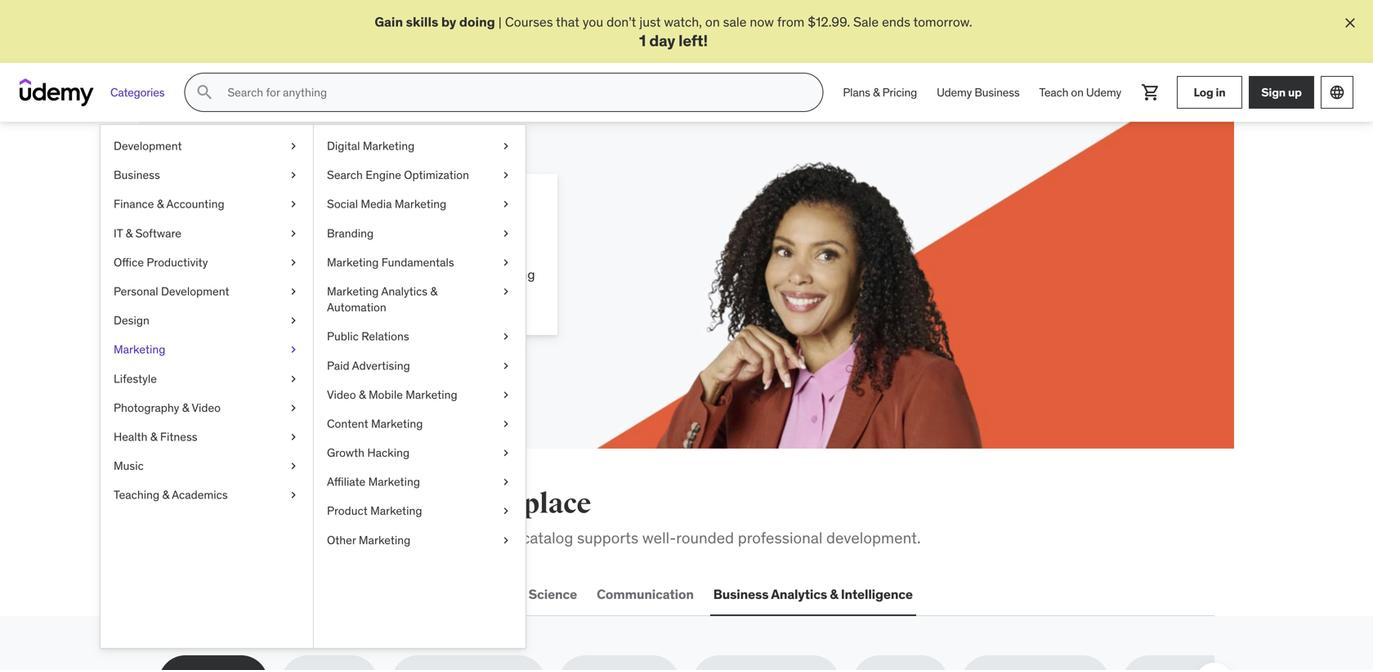 Task type: vqa. For each thing, say whether or not it's contained in the screenshot.
right on
yes



Task type: describe. For each thing, give the bounding box(es) containing it.
now
[[750, 13, 774, 30]]

social
[[327, 197, 358, 212]]

courses for (and
[[217, 266, 266, 283]]

one
[[472, 487, 518, 521]]

marketing analytics & automation
[[327, 284, 437, 315]]

digital marketing
[[327, 139, 415, 153]]

paid
[[327, 358, 350, 373]]

well-
[[642, 528, 676, 548]]

up
[[1288, 85, 1302, 100]]

public relations link
[[314, 322, 526, 352]]

video & mobile marketing link
[[314, 381, 526, 410]]

& for pricing
[[873, 85, 880, 100]]

watch,
[[664, 13, 702, 30]]

marketing down paid advertising link
[[406, 388, 458, 402]]

lifestyle link
[[101, 365, 313, 394]]

photography
[[114, 401, 179, 415]]

1 vertical spatial development
[[161, 284, 229, 299]]

digital
[[327, 139, 360, 153]]

from
[[159, 528, 195, 548]]

optimization
[[404, 168, 469, 183]]

gain skills by doing | courses that you don't just watch, on sale now from $12.99. sale ends tomorrow. 1 day left!
[[375, 13, 973, 50]]

teach on udemy
[[1040, 85, 1122, 100]]

xsmall image for digital marketing
[[500, 138, 513, 154]]

& for fitness
[[150, 430, 157, 444]]

sale for save)
[[278, 285, 303, 301]]

log in link
[[1177, 76, 1243, 109]]

categories button
[[101, 73, 174, 112]]

in inside learn, practice, succeed (and save) courses for every skill in your learning journey, starting at $12.99. sale ends tomorrow.
[[348, 266, 359, 283]]

in inside all the skills you need in one place from critical workplace skills to technical topics, our catalog supports well-rounded professional development.
[[442, 487, 467, 521]]

& for accounting
[[157, 197, 164, 212]]

0 horizontal spatial skills
[[248, 487, 318, 521]]

design link
[[101, 306, 313, 335]]

sign up link
[[1249, 76, 1315, 109]]

xsmall image for business
[[287, 167, 300, 183]]

1 horizontal spatial video
[[327, 388, 356, 402]]

ends for save)
[[306, 285, 335, 301]]

need
[[374, 487, 437, 521]]

marketing down branding at the left
[[327, 255, 379, 270]]

business link
[[101, 161, 313, 190]]

analytics for marketing
[[381, 284, 428, 299]]

social media marketing link
[[314, 190, 526, 219]]

photography & video
[[114, 401, 221, 415]]

$12.99. for save)
[[232, 285, 275, 301]]

0 vertical spatial development
[[114, 139, 182, 153]]

office productivity link
[[101, 248, 313, 277]]

categories
[[110, 85, 165, 100]]

health & fitness
[[114, 430, 198, 444]]

branding link
[[314, 219, 526, 248]]

& inside button
[[830, 586, 838, 603]]

0 vertical spatial business
[[975, 85, 1020, 100]]

practice,
[[307, 193, 418, 227]]

personal
[[114, 284, 158, 299]]

(and
[[217, 226, 274, 260]]

xsmall image for development
[[287, 138, 300, 154]]

business for business analytics & intelligence
[[714, 586, 769, 603]]

software
[[135, 226, 181, 241]]

data
[[497, 586, 526, 603]]

social media marketing
[[327, 197, 447, 212]]

fitness
[[160, 430, 198, 444]]

xsmall image for video & mobile marketing
[[500, 387, 513, 403]]

music
[[114, 459, 144, 474]]

it for it & software
[[114, 226, 123, 241]]

xsmall image for design
[[287, 313, 300, 329]]

from
[[777, 13, 805, 30]]

save)
[[279, 226, 344, 260]]

paid advertising
[[327, 358, 410, 373]]

& for academics
[[162, 488, 169, 503]]

communication button
[[594, 575, 697, 615]]

marketing analytics & automation link
[[314, 277, 526, 322]]

health
[[114, 430, 148, 444]]

in inside 'link'
[[1216, 85, 1226, 100]]

product
[[327, 504, 368, 519]]

you inside gain skills by doing | courses that you don't just watch, on sale now from $12.99. sale ends tomorrow. 1 day left!
[[583, 13, 604, 30]]

to
[[362, 528, 376, 548]]

hacking
[[367, 446, 410, 460]]

starting
[[490, 266, 535, 283]]

other marketing
[[327, 533, 411, 548]]

plans & pricing
[[843, 85, 917, 100]]

rounded
[[676, 528, 734, 548]]

xsmall image for it & software
[[287, 226, 300, 242]]

business analytics & intelligence
[[714, 586, 913, 603]]

xsmall image for product marketing
[[500, 504, 513, 520]]

development.
[[827, 528, 921, 548]]

submit search image
[[195, 83, 214, 102]]

business for business
[[114, 168, 160, 183]]

1 udemy from the left
[[937, 85, 972, 100]]

for
[[269, 266, 285, 283]]

tomorrow. for save)
[[338, 285, 397, 301]]

data science
[[497, 586, 577, 603]]

catalog
[[522, 528, 573, 548]]

marketing up lifestyle
[[114, 342, 165, 357]]

log in
[[1194, 85, 1226, 100]]

affiliate marketing
[[327, 475, 420, 490]]

every
[[288, 266, 319, 283]]

close image
[[1342, 15, 1359, 31]]

critical
[[198, 528, 245, 548]]

growth hacking
[[327, 446, 410, 460]]

2 udemy from the left
[[1086, 85, 1122, 100]]

it for it certifications
[[294, 586, 305, 603]]

journey,
[[441, 266, 487, 283]]

fundamentals
[[382, 255, 454, 270]]

other marketing link
[[314, 526, 526, 555]]

analytics for business
[[771, 586, 827, 603]]

teaching
[[114, 488, 160, 503]]

marketing fundamentals
[[327, 255, 454, 270]]

growth
[[327, 446, 365, 460]]



Task type: locate. For each thing, give the bounding box(es) containing it.
courses for doing
[[505, 13, 553, 30]]

tomorrow. inside gain skills by doing | courses that you don't just watch, on sale now from $12.99. sale ends tomorrow. 1 day left!
[[914, 13, 973, 30]]

xsmall image
[[287, 138, 300, 154], [500, 138, 513, 154], [287, 167, 300, 183], [500, 167, 513, 183], [500, 197, 513, 213], [500, 226, 513, 242], [287, 255, 300, 271], [287, 284, 300, 300], [287, 313, 300, 329], [500, 329, 513, 345], [287, 371, 300, 387], [500, 387, 513, 403], [287, 400, 300, 416], [287, 458, 300, 474], [500, 474, 513, 490], [287, 488, 300, 504], [500, 504, 513, 520]]

1 horizontal spatial udemy
[[1086, 85, 1122, 100]]

on left "sale"
[[705, 13, 720, 30]]

0 vertical spatial tomorrow.
[[914, 13, 973, 30]]

xsmall image inside lifestyle link
[[287, 371, 300, 387]]

media
[[361, 197, 392, 212]]

$12.99. right the from
[[808, 13, 850, 30]]

public
[[327, 329, 359, 344]]

2 vertical spatial in
[[442, 487, 467, 521]]

in right skill at left
[[348, 266, 359, 283]]

1 vertical spatial business
[[114, 168, 160, 183]]

development
[[114, 139, 182, 153], [161, 284, 229, 299]]

it left "certifications"
[[294, 586, 305, 603]]

shopping cart with 0 items image
[[1141, 83, 1161, 102]]

plans
[[843, 85, 871, 100]]

xsmall image for personal development
[[287, 284, 300, 300]]

you inside all the skills you need in one place from critical workplace skills to technical topics, our catalog supports well-rounded professional development.
[[323, 487, 369, 521]]

xsmall image inside "health & fitness" link
[[287, 429, 300, 445]]

you right that
[[583, 13, 604, 30]]

teaching & academics link
[[101, 481, 313, 510]]

1 horizontal spatial analytics
[[771, 586, 827, 603]]

sale up plans
[[854, 13, 879, 30]]

sale down every
[[278, 285, 303, 301]]

marketing link
[[101, 335, 313, 365]]

0 horizontal spatial analytics
[[381, 284, 428, 299]]

tomorrow.
[[914, 13, 973, 30], [338, 285, 397, 301]]

xsmall image for content marketing
[[500, 416, 513, 432]]

in up topics,
[[442, 487, 467, 521]]

xsmall image for marketing
[[287, 342, 300, 358]]

branding
[[327, 226, 374, 241]]

udemy
[[937, 85, 972, 100], [1086, 85, 1122, 100]]

left!
[[679, 31, 708, 50]]

xsmall image inside personal development link
[[287, 284, 300, 300]]

0 vertical spatial analytics
[[381, 284, 428, 299]]

all
[[159, 487, 197, 521]]

productivity
[[147, 255, 208, 270]]

ends inside gain skills by doing | courses that you don't just watch, on sale now from $12.99. sale ends tomorrow. 1 day left!
[[882, 13, 911, 30]]

ends down skill at left
[[306, 285, 335, 301]]

marketing
[[363, 139, 415, 153], [395, 197, 447, 212], [327, 255, 379, 270], [327, 284, 379, 299], [114, 342, 165, 357], [406, 388, 458, 402], [371, 417, 423, 431], [368, 475, 420, 490], [370, 504, 422, 519], [359, 533, 411, 548]]

2 horizontal spatial business
[[975, 85, 1020, 100]]

development down categories dropdown button
[[114, 139, 182, 153]]

analytics inside button
[[771, 586, 827, 603]]

& inside marketing analytics & automation
[[430, 284, 437, 299]]

0 vertical spatial courses
[[505, 13, 553, 30]]

other
[[327, 533, 356, 548]]

1 horizontal spatial in
[[442, 487, 467, 521]]

xsmall image inside other marketing link
[[500, 533, 513, 549]]

health & fitness link
[[101, 423, 313, 452]]

& for video
[[182, 401, 189, 415]]

xsmall image for teaching & academics
[[287, 488, 300, 504]]

1 vertical spatial courses
[[217, 266, 266, 283]]

0 horizontal spatial it
[[114, 226, 123, 241]]

xsmall image for growth hacking
[[500, 445, 513, 461]]

business analytics & intelligence button
[[710, 575, 916, 615]]

$12.99. for |
[[808, 13, 850, 30]]

analytics inside marketing analytics & automation
[[381, 284, 428, 299]]

skill
[[322, 266, 345, 283]]

xsmall image for marketing analytics & automation
[[500, 284, 513, 300]]

& for mobile
[[359, 388, 366, 402]]

mobile
[[369, 388, 403, 402]]

1 vertical spatial analytics
[[771, 586, 827, 603]]

xsmall image inside office productivity link
[[287, 255, 300, 271]]

xsmall image for affiliate marketing
[[500, 474, 513, 490]]

xsmall image inside digital marketing link
[[500, 138, 513, 154]]

$12.99. down for
[[232, 285, 275, 301]]

finance & accounting
[[114, 197, 224, 212]]

xsmall image inside paid advertising link
[[500, 358, 513, 374]]

analytics down "professional"
[[771, 586, 827, 603]]

xsmall image inside marketing fundamentals link
[[500, 255, 513, 271]]

tomorrow. inside learn, practice, succeed (and save) courses for every skill in your learning journey, starting at $12.99. sale ends tomorrow.
[[338, 285, 397, 301]]

xsmall image inside music link
[[287, 458, 300, 474]]

ends
[[882, 13, 911, 30], [306, 285, 335, 301]]

xsmall image inside search engine optimization link
[[500, 167, 513, 183]]

xsmall image
[[287, 197, 300, 213], [287, 226, 300, 242], [500, 255, 513, 271], [500, 284, 513, 300], [287, 342, 300, 358], [500, 358, 513, 374], [500, 416, 513, 432], [287, 429, 300, 445], [500, 445, 513, 461], [500, 533, 513, 549]]

marketing down video & mobile marketing
[[371, 417, 423, 431]]

udemy image
[[20, 79, 94, 106]]

learn, practice, succeed (and save) courses for every skill in your learning journey, starting at $12.99. sale ends tomorrow.
[[217, 193, 535, 301]]

xsmall image inside growth hacking link
[[500, 445, 513, 461]]

marketing up engine
[[363, 139, 415, 153]]

workplace
[[249, 528, 320, 548]]

marketing up automation
[[327, 284, 379, 299]]

xsmall image for health & fitness
[[287, 429, 300, 445]]

xsmall image for social media marketing
[[500, 197, 513, 213]]

sale
[[854, 13, 879, 30], [278, 285, 303, 301]]

2 vertical spatial business
[[714, 586, 769, 603]]

0 vertical spatial skills
[[406, 13, 439, 30]]

0 horizontal spatial video
[[192, 401, 221, 415]]

just
[[640, 13, 661, 30]]

tomorrow. up the udemy business
[[914, 13, 973, 30]]

video & mobile marketing
[[327, 388, 458, 402]]

skills left by
[[406, 13, 439, 30]]

xsmall image for search engine optimization
[[500, 167, 513, 183]]

development down office productivity link
[[161, 284, 229, 299]]

1 horizontal spatial on
[[1071, 85, 1084, 100]]

skills
[[406, 13, 439, 30], [248, 487, 318, 521], [324, 528, 358, 548]]

courses inside learn, practice, succeed (and save) courses for every skill in your learning journey, starting at $12.99. sale ends tomorrow.
[[217, 266, 266, 283]]

0 vertical spatial you
[[583, 13, 604, 30]]

xsmall image for public relations
[[500, 329, 513, 345]]

1 horizontal spatial business
[[714, 586, 769, 603]]

science
[[529, 586, 577, 603]]

xsmall image for branding
[[500, 226, 513, 242]]

product marketing link
[[314, 497, 526, 526]]

gain
[[375, 13, 403, 30]]

sale for |
[[854, 13, 879, 30]]

1 horizontal spatial skills
[[324, 528, 358, 548]]

tomorrow. for |
[[914, 13, 973, 30]]

xsmall image inside 'teaching & academics' link
[[287, 488, 300, 504]]

Search for anything text field
[[224, 79, 803, 106]]

it & software
[[114, 226, 181, 241]]

marketing down hacking
[[368, 475, 420, 490]]

xsmall image inside finance & accounting link
[[287, 197, 300, 213]]

succeed
[[423, 193, 525, 227]]

sale inside gain skills by doing | courses that you don't just watch, on sale now from $12.99. sale ends tomorrow. 1 day left!
[[854, 13, 879, 30]]

lifestyle
[[114, 372, 157, 386]]

video down lifestyle link
[[192, 401, 221, 415]]

day
[[649, 31, 675, 50]]

analytics
[[381, 284, 428, 299], [771, 586, 827, 603]]

0 vertical spatial $12.99.
[[808, 13, 850, 30]]

plans & pricing link
[[833, 73, 927, 112]]

& for software
[[126, 226, 133, 241]]

2 vertical spatial skills
[[324, 528, 358, 548]]

skills inside gain skills by doing | courses that you don't just watch, on sale now from $12.99. sale ends tomorrow. 1 day left!
[[406, 13, 439, 30]]

0 vertical spatial ends
[[882, 13, 911, 30]]

xsmall image for marketing fundamentals
[[500, 255, 513, 271]]

& up 'office'
[[126, 226, 133, 241]]

1 horizontal spatial tomorrow.
[[914, 13, 973, 30]]

1 horizontal spatial you
[[583, 13, 604, 30]]

udemy business link
[[927, 73, 1030, 112]]

marketing fundamentals link
[[314, 248, 526, 277]]

technical
[[379, 528, 442, 548]]

courses inside gain skills by doing | courses that you don't just watch, on sale now from $12.99. sale ends tomorrow. 1 day left!
[[505, 13, 553, 30]]

all the skills you need in one place from critical workplace skills to technical topics, our catalog supports well-rounded professional development.
[[159, 487, 921, 548]]

xsmall image inside it & software link
[[287, 226, 300, 242]]

content marketing
[[327, 417, 423, 431]]

it certifications
[[294, 586, 390, 603]]

business down rounded
[[714, 586, 769, 603]]

0 horizontal spatial business
[[114, 168, 160, 183]]

0 horizontal spatial you
[[323, 487, 369, 521]]

affiliate
[[327, 475, 366, 490]]

$12.99. inside learn, practice, succeed (and save) courses for every skill in your learning journey, starting at $12.99. sale ends tomorrow.
[[232, 285, 275, 301]]

ends for |
[[882, 13, 911, 30]]

xsmall image for photography & video
[[287, 400, 300, 416]]

1 horizontal spatial $12.99.
[[808, 13, 850, 30]]

learning
[[390, 266, 438, 283]]

1 vertical spatial on
[[1071, 85, 1084, 100]]

& up fitness
[[182, 401, 189, 415]]

xsmall image for music
[[287, 458, 300, 474]]

topics,
[[446, 528, 492, 548]]

2 horizontal spatial skills
[[406, 13, 439, 30]]

$12.99. inside gain skills by doing | courses that you don't just watch, on sale now from $12.99. sale ends tomorrow. 1 day left!
[[808, 13, 850, 30]]

marketing down search engine optimization link
[[395, 197, 447, 212]]

xsmall image inside marketing link
[[287, 342, 300, 358]]

xsmall image inside social media marketing link
[[500, 197, 513, 213]]

xsmall image inside affiliate marketing link
[[500, 474, 513, 490]]

video
[[327, 388, 356, 402], [192, 401, 221, 415]]

1 vertical spatial ends
[[306, 285, 335, 301]]

xsmall image inside 'photography & video' link
[[287, 400, 300, 416]]

analytics down learning
[[381, 284, 428, 299]]

personal development
[[114, 284, 229, 299]]

development link
[[101, 132, 313, 161]]

personal development link
[[101, 277, 313, 306]]

it inside button
[[294, 586, 305, 603]]

xsmall image for other marketing
[[500, 533, 513, 549]]

udemy left shopping cart with 0 items icon
[[1086, 85, 1122, 100]]

|
[[499, 13, 502, 30]]

marketing inside marketing analytics & automation
[[327, 284, 379, 299]]

$12.99.
[[808, 13, 850, 30], [232, 285, 275, 301]]

1 vertical spatial $12.99.
[[232, 285, 275, 301]]

business inside button
[[714, 586, 769, 603]]

1 vertical spatial tomorrow.
[[338, 285, 397, 301]]

on right teach
[[1071, 85, 1084, 100]]

place
[[523, 487, 591, 521]]

xsmall image inside the design "link"
[[287, 313, 300, 329]]

skills down product
[[324, 528, 358, 548]]

courses up at
[[217, 266, 266, 283]]

you up "other"
[[323, 487, 369, 521]]

log
[[1194, 85, 1214, 100]]

that
[[556, 13, 580, 30]]

0 horizontal spatial in
[[348, 266, 359, 283]]

in right log
[[1216, 85, 1226, 100]]

doing
[[459, 13, 495, 30]]

2 horizontal spatial in
[[1216, 85, 1226, 100]]

0 horizontal spatial ends
[[306, 285, 335, 301]]

accounting
[[166, 197, 224, 212]]

digital marketing link
[[314, 132, 526, 161]]

1 horizontal spatial it
[[294, 586, 305, 603]]

data science button
[[494, 575, 581, 615]]

business up finance
[[114, 168, 160, 183]]

& right health
[[150, 430, 157, 444]]

1 horizontal spatial ends
[[882, 13, 911, 30]]

& right finance
[[157, 197, 164, 212]]

certifications
[[307, 586, 390, 603]]

0 horizontal spatial tomorrow.
[[338, 285, 397, 301]]

&
[[873, 85, 880, 100], [157, 197, 164, 212], [126, 226, 133, 241], [430, 284, 437, 299], [359, 388, 366, 402], [182, 401, 189, 415], [150, 430, 157, 444], [162, 488, 169, 503], [830, 586, 838, 603]]

marketing up technical
[[370, 504, 422, 519]]

xsmall image inside product marketing link
[[500, 504, 513, 520]]

it up 'office'
[[114, 226, 123, 241]]

tomorrow. down your
[[338, 285, 397, 301]]

1 vertical spatial it
[[294, 586, 305, 603]]

0 vertical spatial it
[[114, 226, 123, 241]]

1 horizontal spatial sale
[[854, 13, 879, 30]]

search engine optimization link
[[314, 161, 526, 190]]

0 horizontal spatial courses
[[217, 266, 266, 283]]

skills up 'workplace'
[[248, 487, 318, 521]]

1 vertical spatial skills
[[248, 487, 318, 521]]

at
[[217, 285, 229, 301]]

& right plans
[[873, 85, 880, 100]]

xsmall image for paid advertising
[[500, 358, 513, 374]]

xsmall image for finance & accounting
[[287, 197, 300, 213]]

video down the paid
[[327, 388, 356, 402]]

finance & accounting link
[[101, 190, 313, 219]]

courses right |
[[505, 13, 553, 30]]

1 horizontal spatial courses
[[505, 13, 553, 30]]

udemy business
[[937, 85, 1020, 100]]

marketing down product marketing
[[359, 533, 411, 548]]

& right 'teaching' in the left bottom of the page
[[162, 488, 169, 503]]

0 horizontal spatial udemy
[[937, 85, 972, 100]]

1 vertical spatial in
[[348, 266, 359, 283]]

paid advertising link
[[314, 352, 526, 381]]

xsmall image inside video & mobile marketing link
[[500, 387, 513, 403]]

the
[[202, 487, 243, 521]]

sale inside learn, practice, succeed (and save) courses for every skill in your learning journey, starting at $12.99. sale ends tomorrow.
[[278, 285, 303, 301]]

content marketing link
[[314, 410, 526, 439]]

ends up pricing
[[882, 13, 911, 30]]

0 vertical spatial sale
[[854, 13, 879, 30]]

content
[[327, 417, 368, 431]]

udemy right pricing
[[937, 85, 972, 100]]

xsmall image inside development link
[[287, 138, 300, 154]]

xsmall image inside marketing analytics & automation link
[[500, 284, 513, 300]]

search
[[327, 168, 363, 183]]

choose a language image
[[1329, 84, 1346, 101]]

ends inside learn, practice, succeed (and save) courses for every skill in your learning journey, starting at $12.99. sale ends tomorrow.
[[306, 285, 335, 301]]

teach on udemy link
[[1030, 73, 1132, 112]]

0 horizontal spatial on
[[705, 13, 720, 30]]

xsmall image inside business link
[[287, 167, 300, 183]]

business left teach
[[975, 85, 1020, 100]]

0 horizontal spatial $12.99.
[[232, 285, 275, 301]]

xsmall image for office productivity
[[287, 255, 300, 271]]

1 vertical spatial you
[[323, 487, 369, 521]]

0 horizontal spatial sale
[[278, 285, 303, 301]]

1 vertical spatial sale
[[278, 285, 303, 301]]

our
[[496, 528, 518, 548]]

xsmall image inside the public relations "link"
[[500, 329, 513, 345]]

0 vertical spatial on
[[705, 13, 720, 30]]

xsmall image inside content marketing link
[[500, 416, 513, 432]]

product marketing
[[327, 504, 422, 519]]

growth hacking link
[[314, 439, 526, 468]]

on inside gain skills by doing | courses that you don't just watch, on sale now from $12.99. sale ends tomorrow. 1 day left!
[[705, 13, 720, 30]]

xsmall image inside branding link
[[500, 226, 513, 242]]

business
[[975, 85, 1020, 100], [114, 168, 160, 183], [714, 586, 769, 603]]

0 vertical spatial in
[[1216, 85, 1226, 100]]

& left mobile
[[359, 388, 366, 402]]

design
[[114, 313, 149, 328]]

intelligence
[[841, 586, 913, 603]]

it certifications button
[[290, 575, 394, 615]]

xsmall image for lifestyle
[[287, 371, 300, 387]]

on
[[705, 13, 720, 30], [1071, 85, 1084, 100]]

& left intelligence
[[830, 586, 838, 603]]

& down learning
[[430, 284, 437, 299]]

& inside "link"
[[873, 85, 880, 100]]



